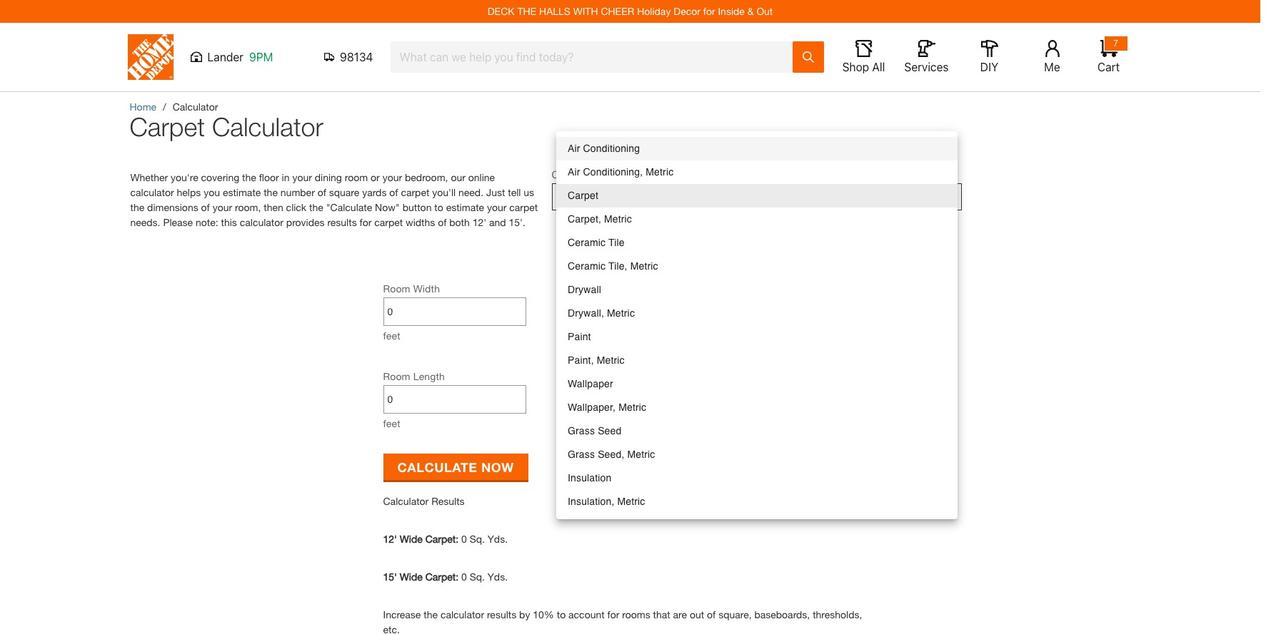Task type: vqa. For each thing, say whether or not it's contained in the screenshot.
carpet to the bottom
yes



Task type: locate. For each thing, give the bounding box(es) containing it.
for inside increase the calculator results by 10% to account for rooms that are out of square, baseboards, thresholds, etc.
[[608, 609, 620, 621]]

please
[[163, 216, 193, 229]]

paint,
[[568, 355, 594, 366]]

2 vertical spatial carpet
[[374, 216, 403, 229]]

carpet
[[401, 186, 430, 199], [510, 201, 538, 214], [374, 216, 403, 229]]

conditioning,
[[583, 166, 643, 178]]

1 air from the top
[[568, 143, 580, 154]]

ceramic down carpet,
[[568, 237, 606, 249]]

insulation, metric option
[[556, 491, 958, 514]]

to right the 10%
[[557, 609, 566, 621]]

metric inside grass seed, metric option
[[627, 449, 655, 461]]

1 vertical spatial results
[[487, 609, 517, 621]]

carpet: for 12' wide carpet:
[[425, 534, 459, 546]]

results
[[327, 216, 357, 229], [487, 609, 517, 621]]

1 horizontal spatial calculator
[[240, 216, 284, 229]]

98134
[[340, 51, 373, 64]]

2 grass from the top
[[568, 449, 595, 461]]

the down floor
[[264, 186, 278, 199]]

online
[[468, 171, 495, 184]]

1 horizontal spatial results
[[487, 609, 517, 621]]

for left inside
[[703, 5, 715, 17]]

1 vertical spatial calculator
[[240, 216, 284, 229]]

0 vertical spatial room
[[383, 283, 411, 295]]

0 vertical spatial grass
[[568, 426, 595, 437]]

both
[[449, 216, 470, 229]]

room width
[[383, 283, 440, 295]]

yds.
[[488, 534, 508, 546], [488, 571, 508, 584]]

or
[[371, 171, 380, 184]]

the home depot logo image
[[127, 34, 173, 80]]

us
[[524, 186, 534, 199]]

1 vertical spatial yds.
[[488, 571, 508, 584]]

of up note:
[[201, 201, 210, 214]]

with
[[573, 5, 598, 17]]

drywall,
[[568, 308, 604, 319]]

and
[[489, 216, 506, 229]]

grass seed, metric option
[[556, 444, 958, 467]]

for inside whether you're covering the floor in your dining room    or your bedroom, our online calculator helps you estimate the number    of square yards of carpet you'll need. just tell us the dimensions    of your room, then click the "calculate now" button to estimate your    carpet needs. please note: this calculator provides results    for carpet widths of both 12' and 15'.
[[360, 216, 372, 229]]

2 feet from the top
[[383, 418, 401, 430]]

1 wide from the top
[[400, 534, 423, 546]]

room
[[345, 171, 368, 184]]

grass up insulation
[[568, 449, 595, 461]]

1 vertical spatial wide
[[400, 571, 423, 584]]

sq. up 15' wide carpet: 0 sq. yds.
[[470, 534, 485, 546]]

drywall option
[[556, 279, 958, 302]]

2 horizontal spatial for
[[703, 5, 715, 17]]

0 vertical spatial calculator
[[130, 186, 174, 199]]

feet down room length
[[383, 418, 401, 430]]

wide for 12'
[[400, 534, 423, 546]]

air conditioning option
[[556, 137, 958, 161]]

estimate
[[223, 186, 261, 199], [446, 201, 484, 214]]

2 vertical spatial for
[[608, 609, 620, 621]]

metric inside 'wallpaper, metric' 'option'
[[619, 402, 647, 414]]

metric right the "tile,"
[[630, 261, 658, 272]]

0 for 15' wide carpet:
[[461, 571, 467, 584]]

calculate
[[397, 460, 477, 475]]

results left by
[[487, 609, 517, 621]]

feet for room length
[[383, 418, 401, 430]]

shop all button
[[841, 40, 887, 74]]

services button
[[904, 40, 950, 74]]

yds. down 12' wide carpet: 0 sq. yds.
[[488, 571, 508, 584]]

the right increase
[[424, 609, 438, 621]]

carpet down the other
[[556, 190, 587, 202]]

0 vertical spatial to
[[434, 201, 443, 214]]

1 grass from the top
[[568, 426, 595, 437]]

results down "calculate
[[327, 216, 357, 229]]

calculator down whether
[[130, 186, 174, 199]]

calculator inside increase the calculator results by 10% to account for rooms that are out of square, baseboards, thresholds, etc.
[[441, 609, 484, 621]]

calculator
[[173, 101, 218, 113], [212, 111, 324, 142], [383, 496, 429, 508]]

0 vertical spatial 12'
[[473, 216, 487, 229]]

yds. up 15' wide carpet: 0 sq. yds.
[[488, 534, 508, 546]]

wide for 15'
[[400, 571, 423, 584]]

12' left and
[[473, 216, 487, 229]]

insulation option
[[556, 467, 958, 491]]

0
[[461, 534, 467, 546], [461, 571, 467, 584]]

0 vertical spatial feet
[[383, 330, 401, 342]]

0 vertical spatial wide
[[400, 534, 423, 546]]

for
[[703, 5, 715, 17], [360, 216, 372, 229], [608, 609, 620, 621]]

paint, metric
[[568, 355, 625, 366]]

1 vertical spatial 0
[[461, 571, 467, 584]]

air up the other
[[568, 143, 580, 154]]

2 carpet: from the top
[[425, 571, 459, 584]]

calculator down 15' wide carpet: 0 sq. yds.
[[441, 609, 484, 621]]

estimate up the room,
[[223, 186, 261, 199]]

now"
[[375, 201, 400, 214]]

&
[[748, 5, 754, 17]]

list box
[[556, 131, 958, 520]]

0 horizontal spatial results
[[327, 216, 357, 229]]

room left length
[[383, 371, 411, 383]]

wallpaper, metric option
[[556, 396, 958, 420]]

0 vertical spatial 0
[[461, 534, 467, 546]]

metric up tile
[[604, 214, 632, 225]]

2 0 from the top
[[461, 571, 467, 584]]

etc.
[[383, 624, 400, 635]]

1 room from the top
[[383, 283, 411, 295]]

1 horizontal spatial estimate
[[446, 201, 484, 214]]

1 vertical spatial grass
[[568, 449, 595, 461]]

home link
[[130, 101, 157, 113]]

air down "air conditioning"
[[568, 166, 580, 178]]

room for room width
[[383, 283, 411, 295]]

metric up seed
[[619, 402, 647, 414]]

of right "out"
[[707, 609, 716, 621]]

metric right insulation,
[[617, 496, 645, 508]]

of left both
[[438, 216, 447, 229]]

1 vertical spatial carpet:
[[425, 571, 459, 584]]

1 vertical spatial sq.
[[470, 571, 485, 584]]

0 vertical spatial carpet:
[[425, 534, 459, 546]]

ceramic up drywall
[[568, 261, 606, 272]]

1 vertical spatial ceramic
[[568, 261, 606, 272]]

9pm
[[249, 51, 273, 64]]

1 horizontal spatial 12'
[[473, 216, 487, 229]]

insulation, metric
[[568, 496, 645, 508]]

to inside whether you're covering the floor in your dining room    or your bedroom, our online calculator helps you estimate the number    of square yards of carpet you'll need. just tell us the dimensions    of your room, then click the "calculate now" button to estimate your    carpet needs. please note: this calculator provides results    for carpet widths of both 12' and 15'.
[[434, 201, 443, 214]]

2 wide from the top
[[400, 571, 423, 584]]

deck
[[488, 5, 515, 17]]

inside
[[718, 5, 745, 17]]

wallpaper, metric
[[568, 402, 647, 414]]

1 vertical spatial feet
[[383, 418, 401, 430]]

room
[[383, 283, 411, 295], [383, 371, 411, 383]]

home
[[130, 101, 157, 113]]

cheer
[[601, 5, 635, 17]]

sq.
[[470, 534, 485, 546], [470, 571, 485, 584]]

carpet inside home / calculator carpet calculator
[[130, 111, 205, 142]]

metric right paint,
[[597, 355, 625, 366]]

for down "calculate
[[360, 216, 372, 229]]

of up the now"
[[389, 186, 398, 199]]

98134 button
[[324, 50, 373, 64]]

1 sq. from the top
[[470, 534, 485, 546]]

2 vertical spatial calculator
[[441, 609, 484, 621]]

2 yds. from the top
[[488, 571, 508, 584]]

room for room length
[[383, 371, 411, 383]]

thresholds,
[[813, 609, 862, 621]]

calculator down then
[[240, 216, 284, 229]]

carpet: up 15' wide carpet: 0 sq. yds.
[[425, 534, 459, 546]]

sq. down 12' wide carpet: 0 sq. yds.
[[470, 571, 485, 584]]

calculator
[[130, 186, 174, 199], [240, 216, 284, 229], [441, 609, 484, 621]]

carpet down the now"
[[374, 216, 403, 229]]

increase
[[383, 609, 421, 621]]

ceramic tile option
[[556, 231, 958, 255]]

0 vertical spatial sq.
[[470, 534, 485, 546]]

1 horizontal spatial for
[[608, 609, 620, 621]]

1 vertical spatial room
[[383, 371, 411, 383]]

tell
[[508, 186, 521, 199]]

calculator right /
[[173, 101, 218, 113]]

2 sq. from the top
[[470, 571, 485, 584]]

0 vertical spatial carpet
[[401, 186, 430, 199]]

metric inside insulation, metric option
[[617, 496, 645, 508]]

to down you'll
[[434, 201, 443, 214]]

the inside increase the calculator results by 10% to account for rooms that are out of square, baseboards, thresholds, etc.
[[424, 609, 438, 621]]

15'
[[383, 571, 397, 584]]

carpet button
[[556, 185, 957, 206]]

0 horizontal spatial 12'
[[383, 534, 397, 546]]

carpet: down 12' wide carpet: 0 sq. yds.
[[425, 571, 459, 584]]

"calculate
[[326, 201, 372, 214]]

0 vertical spatial yds.
[[488, 534, 508, 546]]

wide down "calculator results"
[[400, 534, 423, 546]]

1 vertical spatial to
[[557, 609, 566, 621]]

square
[[329, 186, 359, 199]]

room left width at the left
[[383, 283, 411, 295]]

/
[[163, 101, 166, 113]]

now
[[481, 460, 514, 475]]

grass seed
[[568, 426, 622, 437]]

air for air conditioning
[[568, 143, 580, 154]]

carpet inside popup button
[[556, 190, 587, 202]]

metric right seed, at left
[[627, 449, 655, 461]]

your up this
[[213, 201, 232, 214]]

calculate now button
[[383, 454, 528, 481]]

0 horizontal spatial estimate
[[223, 186, 261, 199]]

0 horizontal spatial calculator
[[130, 186, 174, 199]]

diy button
[[967, 40, 1012, 74]]

metric inside ceramic tile, metric option
[[630, 261, 658, 272]]

increase the calculator results by 10% to account for rooms that are out of square, baseboards, thresholds, etc.
[[383, 609, 862, 635]]

of
[[318, 186, 326, 199], [389, 186, 398, 199], [201, 201, 210, 214], [438, 216, 447, 229], [707, 609, 716, 621]]

your up and
[[487, 201, 507, 214]]

2 room from the top
[[383, 371, 411, 383]]

paint, metric option
[[556, 349, 958, 373]]

to
[[434, 201, 443, 214], [557, 609, 566, 621]]

carpet up you're at the top left of the page
[[130, 111, 205, 142]]

holiday
[[637, 5, 671, 17]]

of down dining
[[318, 186, 326, 199]]

metric right drywall,
[[607, 308, 635, 319]]

None number field
[[387, 299, 522, 326], [387, 386, 522, 414], [640, 386, 775, 414], [387, 299, 522, 326], [387, 386, 522, 414], [640, 386, 775, 414]]

1 vertical spatial estimate
[[446, 201, 484, 214]]

1 feet from the top
[[383, 330, 401, 342]]

2 air from the top
[[568, 166, 580, 178]]

carpet down other calculators:
[[568, 190, 599, 201]]

1 0 from the top
[[461, 534, 467, 546]]

0 vertical spatial estimate
[[223, 186, 261, 199]]

ceramic tile, metric option
[[556, 255, 958, 279]]

wide right 15'
[[400, 571, 423, 584]]

wide
[[400, 534, 423, 546], [400, 571, 423, 584]]

air conditioning, metric option
[[556, 161, 958, 184]]

air
[[568, 143, 580, 154], [568, 166, 580, 178]]

metric right conditioning,
[[646, 166, 674, 178]]

1 yds. from the top
[[488, 534, 508, 546]]

for left the rooms
[[608, 609, 620, 621]]

0 vertical spatial air
[[568, 143, 580, 154]]

1 ceramic from the top
[[568, 237, 606, 249]]

0 horizontal spatial for
[[360, 216, 372, 229]]

feet up room length
[[383, 330, 401, 342]]

grass down wallpaper,
[[568, 426, 595, 437]]

1 vertical spatial carpet
[[510, 201, 538, 214]]

deck the halls with cheer holiday decor for inside & out link
[[488, 5, 773, 17]]

0 vertical spatial results
[[327, 216, 357, 229]]

12'
[[473, 216, 487, 229], [383, 534, 397, 546]]

out
[[757, 5, 773, 17]]

0 vertical spatial ceramic
[[568, 237, 606, 249]]

carpet inside option
[[568, 190, 599, 201]]

carpet up button
[[401, 186, 430, 199]]

ceramic
[[568, 237, 606, 249], [568, 261, 606, 272]]

by
[[519, 609, 530, 621]]

estimate up both
[[446, 201, 484, 214]]

1 vertical spatial for
[[360, 216, 372, 229]]

1 horizontal spatial to
[[557, 609, 566, 621]]

metric inside air conditioning, metric option
[[646, 166, 674, 178]]

1 carpet: from the top
[[425, 534, 459, 546]]

2 horizontal spatial calculator
[[441, 609, 484, 621]]

sq. for 15' wide carpet:
[[470, 571, 485, 584]]

0 down 12' wide carpet: 0 sq. yds.
[[461, 571, 467, 584]]

carpet down us
[[510, 201, 538, 214]]

1 vertical spatial air
[[568, 166, 580, 178]]

12' up 15'
[[383, 534, 397, 546]]

1 vertical spatial 12'
[[383, 534, 397, 546]]

0 horizontal spatial to
[[434, 201, 443, 214]]

room length
[[383, 371, 445, 383]]

2 ceramic from the top
[[568, 261, 606, 272]]

carpet option
[[556, 184, 958, 208]]

0 down results
[[461, 534, 467, 546]]

grass seed, metric
[[568, 449, 655, 461]]



Task type: describe. For each thing, give the bounding box(es) containing it.
12' wide carpet: 0 sq. yds.
[[383, 534, 508, 546]]

you
[[204, 186, 220, 199]]

What can we help you find today? search field
[[400, 42, 792, 72]]

dining
[[315, 171, 342, 184]]

metric inside drywall, metric option
[[607, 308, 635, 319]]

10%
[[533, 609, 554, 621]]

your up number on the left top of the page
[[292, 171, 312, 184]]

tile
[[609, 237, 625, 249]]

whether you're covering the floor in your dining room    or your bedroom, our online calculator helps you estimate the number    of square yards of carpet you'll need. just tell us the dimensions    of your room, then click the "calculate now" button to estimate your    carpet needs. please note: this calculator provides results    for carpet widths of both 12' and 15'.
[[130, 171, 538, 229]]

seed,
[[598, 449, 625, 461]]

needs.
[[130, 216, 160, 229]]

wallpaper,
[[568, 402, 616, 414]]

other calculators:
[[552, 169, 634, 181]]

ceramic tile
[[568, 237, 625, 249]]

deck the halls with cheer holiday decor for inside & out
[[488, 5, 773, 17]]

yards
[[362, 186, 387, 199]]

metric inside carpet, metric option
[[604, 214, 632, 225]]

carpet: for 15' wide carpet:
[[425, 571, 459, 584]]

are
[[673, 609, 687, 621]]

the
[[517, 5, 537, 17]]

ceramic for ceramic tile
[[568, 237, 606, 249]]

shop all
[[843, 61, 885, 74]]

carpet for 'carpet' popup button
[[556, 190, 587, 202]]

results inside whether you're covering the floor in your dining room    or your bedroom, our online calculator helps you estimate the number    of square yards of carpet you'll need. just tell us the dimensions    of your room, then click the "calculate now" button to estimate your    carpet needs. please note: this calculator provides results    for carpet widths of both 12' and 15'.
[[327, 216, 357, 229]]

grass seed option
[[556, 420, 958, 444]]

widths
[[406, 216, 435, 229]]

you'll
[[432, 186, 456, 199]]

then
[[264, 201, 283, 214]]

the left floor
[[242, 171, 256, 184]]

cart 7
[[1098, 38, 1120, 74]]

decor
[[674, 5, 701, 17]]

services
[[905, 61, 949, 74]]

results
[[432, 496, 465, 508]]

yds. for 12' wide carpet: 0 sq. yds.
[[488, 534, 508, 546]]

air for air conditioning, metric
[[568, 166, 580, 178]]

7
[[1114, 38, 1119, 49]]

ceramic tile, metric
[[568, 261, 658, 272]]

that
[[653, 609, 671, 621]]

out
[[690, 609, 704, 621]]

paint option
[[556, 326, 958, 349]]

button
[[403, 201, 432, 214]]

baseboards,
[[755, 609, 810, 621]]

room,
[[235, 201, 261, 214]]

drywall, metric
[[568, 308, 635, 319]]

air conditioning
[[568, 143, 640, 154]]

note:
[[196, 216, 218, 229]]

calculators:
[[580, 169, 634, 181]]

0 vertical spatial for
[[703, 5, 715, 17]]

drywall
[[568, 284, 601, 296]]

carpet, metric
[[568, 214, 632, 225]]

grass for grass seed, metric
[[568, 449, 595, 461]]

our
[[451, 171, 466, 184]]

provides
[[286, 216, 325, 229]]

insulation
[[568, 473, 612, 484]]

calculate now
[[397, 460, 514, 475]]

results inside increase the calculator results by 10% to account for rooms that are out of square, baseboards, thresholds, etc.
[[487, 609, 517, 621]]

whether
[[130, 171, 168, 184]]

grass for grass seed
[[568, 426, 595, 437]]

the up the needs. at the top left of page
[[130, 201, 144, 214]]

square,
[[719, 609, 752, 621]]

12' inside whether you're covering the floor in your dining room    or your bedroom, our online calculator helps you estimate the number    of square yards of carpet you'll need. just tell us the dimensions    of your room, then click the "calculate now" button to estimate your    carpet needs. please note: this calculator provides results    for carpet widths of both 12' and 15'.
[[473, 216, 487, 229]]

other
[[552, 169, 577, 181]]

helps
[[177, 186, 201, 199]]

insulation,
[[568, 496, 615, 508]]

paint
[[568, 331, 591, 343]]

calculator up floor
[[212, 111, 324, 142]]

length
[[413, 371, 445, 383]]

your right or
[[383, 171, 402, 184]]

me
[[1044, 61, 1061, 74]]

lander 9pm
[[207, 51, 273, 64]]

0 for 12' wide carpet:
[[461, 534, 467, 546]]

lander
[[207, 51, 244, 64]]

just
[[486, 186, 505, 199]]

air conditioning, metric
[[568, 166, 674, 178]]

shop
[[843, 61, 869, 74]]

wallpaper option
[[556, 373, 958, 396]]

me button
[[1030, 40, 1075, 74]]

all
[[872, 61, 885, 74]]

to inside increase the calculator results by 10% to account for rooms that are out of square, baseboards, thresholds, etc.
[[557, 609, 566, 621]]

carpet,
[[568, 214, 601, 225]]

of inside increase the calculator results by 10% to account for rooms that are out of square, baseboards, thresholds, etc.
[[707, 609, 716, 621]]

in
[[282, 171, 290, 184]]

tile,
[[609, 261, 628, 272]]

list box containing air conditioning
[[556, 131, 958, 520]]

covering
[[201, 171, 239, 184]]

rooms
[[622, 609, 651, 621]]

sq. for 12' wide carpet:
[[470, 534, 485, 546]]

you're
[[171, 171, 198, 184]]

carpet for carpet option
[[568, 190, 599, 201]]

calculator left results
[[383, 496, 429, 508]]

feet for room width
[[383, 330, 401, 342]]

halls
[[539, 5, 571, 17]]

the up "provides"
[[309, 201, 323, 214]]

click
[[286, 201, 307, 214]]

metric inside paint, metric option
[[597, 355, 625, 366]]

wallpaper
[[568, 379, 613, 390]]

drywall, metric option
[[556, 302, 958, 326]]

15'.
[[509, 216, 526, 229]]

conditioning
[[583, 143, 640, 154]]

yds. for 15' wide carpet: 0 sq. yds.
[[488, 571, 508, 584]]

calculator results
[[383, 496, 465, 508]]

diy
[[981, 61, 999, 74]]

width
[[413, 283, 440, 295]]

carpet, metric option
[[556, 208, 958, 231]]

dimensions
[[147, 201, 198, 214]]

cart
[[1098, 61, 1120, 74]]

ceramic for ceramic tile, metric
[[568, 261, 606, 272]]



